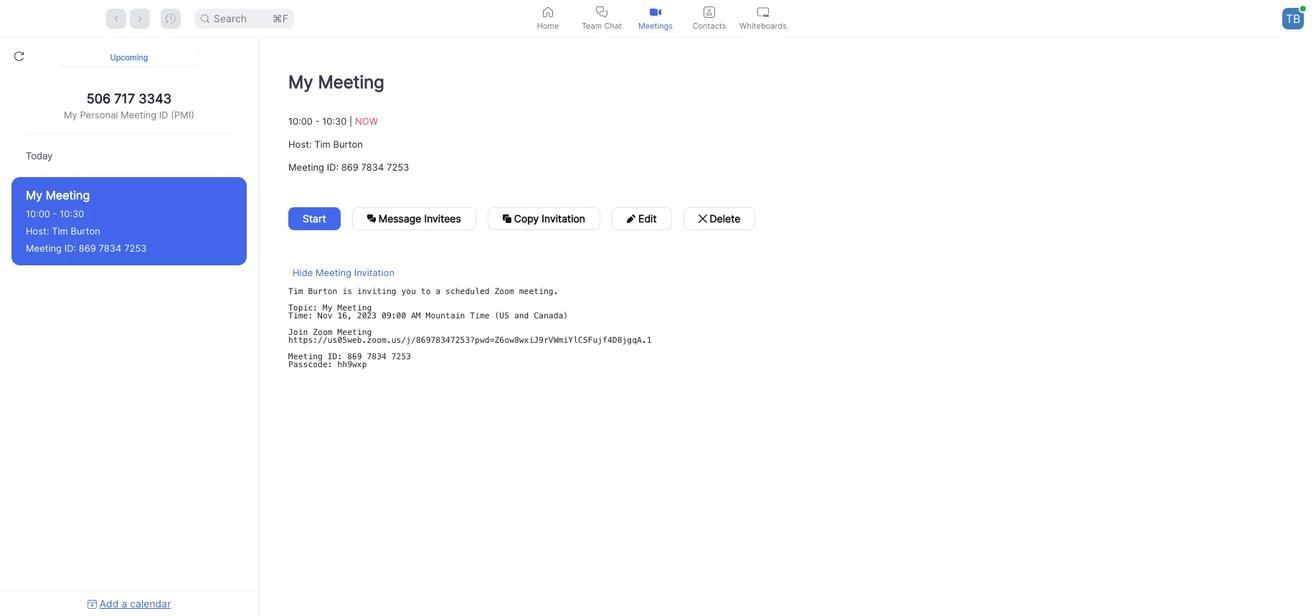 Task type: locate. For each thing, give the bounding box(es) containing it.
zoom down nov
[[313, 327, 333, 337]]

1 horizontal spatial -
[[315, 115, 320, 127]]

1 horizontal spatial invitation
[[542, 212, 585, 224]]

869
[[341, 161, 359, 173], [79, 242, 96, 254], [347, 351, 362, 361]]

my left 16,
[[323, 302, 333, 313]]

1 horizontal spatial host:
[[288, 138, 312, 150]]

my
[[288, 72, 313, 93], [64, 109, 77, 120], [26, 188, 42, 202], [323, 302, 333, 313]]

2023
[[357, 311, 377, 321]]

message invitees
[[378, 212, 461, 224]]

and
[[514, 311, 529, 321]]

10:30 inside my meeting 10:00 - 10:30 host: tim burton meeting id: 869 7834 7253
[[60, 208, 84, 219]]

1 horizontal spatial tim
[[288, 286, 303, 296]]

my down "today"
[[26, 188, 42, 202]]

today
[[26, 150, 53, 161]]

close image
[[698, 214, 707, 223], [698, 214, 707, 223]]

start button
[[288, 207, 340, 230]]

7253
[[387, 161, 409, 173], [124, 242, 147, 254], [391, 351, 411, 361]]

-
[[315, 115, 320, 127], [53, 208, 57, 219]]

869 inside tim burton is inviting you to a scheduled zoom meeting. topic: my meeting time: nov 16, 2023 09:00 am mountain time (us and canada) join zoom meeting https://us05web.zoom.us/j/86978347253?pwd=z6ow8wxij9rvwmiylcsfujf4d8jgqa.1 meeting id: 869 7834 7253 passcode: hh9wxp
[[347, 351, 362, 361]]

0 horizontal spatial host:
[[26, 225, 49, 237]]

10:00 - 10:30 | now
[[288, 115, 378, 127]]

1 vertical spatial 7834
[[99, 242, 122, 254]]

meeting inside 506 717 3343 my personal meeting id (pmi)
[[121, 109, 157, 120]]

2 vertical spatial 7834
[[367, 351, 387, 361]]

mountain
[[426, 311, 465, 321]]

now
[[355, 115, 378, 127]]

0 horizontal spatial tim
[[52, 225, 68, 237]]

10:00 up the host: tim burton
[[288, 115, 313, 127]]

1 horizontal spatial 10:00
[[288, 115, 313, 127]]

10:00
[[288, 115, 313, 127], [26, 208, 50, 219]]

0 horizontal spatial 10:00
[[26, 208, 50, 219]]

a right 'add'
[[121, 597, 127, 610]]

10:00 down "today"
[[26, 208, 50, 219]]

|
[[349, 115, 352, 127]]

0 horizontal spatial zoom
[[313, 327, 333, 337]]

0 vertical spatial invitation
[[542, 212, 585, 224]]

passcode:
[[288, 360, 333, 370]]

copy
[[514, 212, 539, 224]]

edit image
[[627, 214, 636, 223]]

invitation
[[542, 212, 585, 224], [354, 267, 395, 278]]

0 vertical spatial tim
[[314, 138, 331, 150]]

edit
[[638, 212, 657, 224]]

0 vertical spatial host:
[[288, 138, 312, 150]]

team chat image for meetings
[[596, 6, 608, 18]]

home
[[537, 20, 559, 30]]

edit image
[[627, 214, 636, 223]]

team chat image for copy invitation
[[367, 214, 376, 223]]

1 vertical spatial 10:00
[[26, 208, 50, 219]]

profile contact image
[[704, 6, 715, 18]]

home small image
[[542, 6, 554, 18]]

add
[[99, 597, 119, 610]]

https://us05web.zoom.us/j/86978347253?pwd=z6ow8wxij9rvwmiylcsfujf4d8jgqa.1
[[288, 335, 652, 345]]

is
[[342, 286, 352, 296]]

contacts button
[[682, 0, 736, 37]]

2 vertical spatial burton
[[308, 286, 337, 296]]

0 vertical spatial 10:30
[[322, 115, 347, 127]]

0 horizontal spatial -
[[53, 208, 57, 219]]

refresh image
[[14, 52, 24, 61]]

2 vertical spatial 869
[[347, 351, 362, 361]]

host:
[[288, 138, 312, 150], [26, 225, 49, 237]]

home small image
[[542, 6, 554, 18]]

magnifier image
[[201, 14, 209, 23]]

topic:
[[288, 302, 318, 313]]

burton
[[333, 138, 363, 150], [71, 225, 100, 237], [308, 286, 337, 296]]

home button
[[521, 0, 575, 37]]

tim
[[314, 138, 331, 150], [52, 225, 68, 237], [288, 286, 303, 296]]

2 vertical spatial tim
[[288, 286, 303, 296]]

1 vertical spatial id:
[[64, 242, 76, 254]]

message invitees button
[[352, 207, 476, 230]]

join
[[288, 327, 308, 337]]

meeting
[[318, 72, 384, 93], [121, 109, 157, 120], [288, 161, 324, 173], [46, 188, 90, 202], [26, 242, 62, 254], [316, 267, 351, 278], [337, 302, 372, 313], [337, 327, 372, 337], [288, 351, 323, 361]]

hide meeting invitation
[[293, 267, 395, 278]]

copy image
[[503, 214, 511, 223], [503, 214, 511, 223]]

to
[[421, 286, 431, 296]]

id: inside my meeting 10:00 - 10:30 host: tim burton meeting id: 869 7834 7253
[[64, 242, 76, 254]]

1 vertical spatial 7253
[[124, 242, 147, 254]]

team chat image
[[367, 214, 376, 223]]

invitation up the "inviting"
[[354, 267, 395, 278]]

delete
[[710, 212, 740, 224]]

1 vertical spatial 869
[[79, 242, 96, 254]]

2 horizontal spatial tim
[[314, 138, 331, 150]]

tb
[[1286, 11, 1301, 25]]

meetings button
[[629, 0, 682, 37]]

online image
[[1300, 6, 1306, 11], [1300, 6, 1306, 11]]

0 horizontal spatial a
[[121, 597, 127, 610]]

my meeting 10:00 - 10:30 host: tim burton meeting id: 869 7834 7253
[[26, 188, 147, 254]]

burton inside tim burton is inviting you to a scheduled zoom meeting. topic: my meeting time: nov 16, 2023 09:00 am mountain time (us and canada) join zoom meeting https://us05web.zoom.us/j/86978347253?pwd=z6ow8wxij9rvwmiylcsfujf4d8jgqa.1 meeting id: 869 7834 7253 passcode: hh9wxp
[[308, 286, 337, 296]]

my left personal
[[64, 109, 77, 120]]

1 vertical spatial invitation
[[354, 267, 395, 278]]

1 horizontal spatial a
[[436, 286, 441, 296]]

0 horizontal spatial invitation
[[354, 267, 395, 278]]

a right the to
[[436, 286, 441, 296]]

hide meeting invitation button
[[288, 267, 399, 278]]

my inside my meeting 10:00 - 10:30 host: tim burton meeting id: 869 7834 7253
[[26, 188, 42, 202]]

video on image
[[650, 6, 661, 18], [650, 6, 661, 18]]

2 vertical spatial 7253
[[391, 351, 411, 361]]

a inside tim burton is inviting you to a scheduled zoom meeting. topic: my meeting time: nov 16, 2023 09:00 am mountain time (us and canada) join zoom meeting https://us05web.zoom.us/j/86978347253?pwd=z6ow8wxij9rvwmiylcsfujf4d8jgqa.1 meeting id: 869 7834 7253 passcode: hh9wxp
[[436, 286, 441, 296]]

tab list
[[521, 0, 790, 37]]

host: inside my meeting 10:00 - 10:30 host: tim burton meeting id: 869 7834 7253
[[26, 225, 49, 237]]

0 vertical spatial 7834
[[361, 161, 384, 173]]

10:30
[[322, 115, 347, 127], [60, 208, 84, 219]]

zoom
[[495, 286, 514, 296], [313, 327, 333, 337]]

1 horizontal spatial zoom
[[495, 286, 514, 296]]

1 vertical spatial host:
[[26, 225, 49, 237]]

canada)
[[534, 311, 568, 321]]

message
[[378, 212, 421, 224]]

team chat image inside message invitees button
[[367, 214, 376, 223]]

tim inside tim burton is inviting you to a scheduled zoom meeting. topic: my meeting time: nov 16, 2023 09:00 am mountain time (us and canada) join zoom meeting https://us05web.zoom.us/j/86978347253?pwd=z6ow8wxij9rvwmiylcsfujf4d8jgqa.1 meeting id: 869 7834 7253 passcode: hh9wxp
[[288, 286, 303, 296]]

zoom up (us
[[495, 286, 514, 296]]

hide
[[293, 267, 313, 278]]

1 vertical spatial 10:30
[[60, 208, 84, 219]]

1 vertical spatial burton
[[71, 225, 100, 237]]

tim burton is inviting you to a scheduled zoom meeting. topic: my meeting time: nov 16, 2023 09:00 am mountain time (us and canada) join zoom meeting https://us05web.zoom.us/j/86978347253?pwd=z6ow8wxij9rvwmiylcsfujf4d8jgqa.1 meeting id: 869 7834 7253 passcode: hh9wxp
[[288, 286, 652, 370]]

inviting
[[357, 286, 396, 296]]

1 vertical spatial -
[[53, 208, 57, 219]]

1 vertical spatial tim
[[52, 225, 68, 237]]

invitation right copy
[[542, 212, 585, 224]]

invitation inside copy invitation button
[[542, 212, 585, 224]]

2 vertical spatial id:
[[328, 351, 342, 361]]

time
[[470, 311, 490, 321]]

a
[[436, 286, 441, 296], [121, 597, 127, 610]]

1 vertical spatial zoom
[[313, 327, 333, 337]]

team chat image
[[596, 6, 608, 18], [596, 6, 608, 18], [367, 214, 376, 223]]

id:
[[327, 161, 339, 173], [64, 242, 76, 254], [328, 351, 342, 361]]

0 vertical spatial a
[[436, 286, 441, 296]]

7834
[[361, 161, 384, 173], [99, 242, 122, 254], [367, 351, 387, 361]]

calendar add calendar image
[[87, 599, 97, 609], [87, 599, 97, 609]]

my meeting
[[288, 72, 384, 93]]

you
[[401, 286, 416, 296]]

0 horizontal spatial 10:30
[[60, 208, 84, 219]]

copy invitation
[[514, 212, 585, 224]]



Task type: vqa. For each thing, say whether or not it's contained in the screenshot.
'7253' within the TIM BURTON IS INVITING YOU TO A SCHEDULED ZOOM MEETING. TOPIC: MY MEETING TIME: NOV 16, 2023 09:00 AM MOUNTAIN TIME (US AND CANADA) JOIN ZOOM MEETING HTTPS://US05WEB.ZOOM.US/J/86978347253?PWD=Z6OW8WXIJ9RVWMIYLCSFUJF4D8JGQA.1 MEETING ID: 869 7834 7253 PASSCODE: HH9WXP
yes



Task type: describe. For each thing, give the bounding box(es) containing it.
my inside 506 717 3343 my personal meeting id (pmi)
[[64, 109, 77, 120]]

meetings
[[638, 20, 673, 30]]

time:
[[288, 311, 313, 321]]

add a calendar
[[99, 597, 171, 610]]

7253 inside tim burton is inviting you to a scheduled zoom meeting. topic: my meeting time: nov 16, 2023 09:00 am mountain time (us and canada) join zoom meeting https://us05web.zoom.us/j/86978347253?pwd=z6ow8wxij9rvwmiylcsfujf4d8jgqa.1 meeting id: 869 7834 7253 passcode: hh9wxp
[[391, 351, 411, 361]]

team chat
[[582, 20, 622, 30]]

upcoming
[[110, 52, 148, 62]]

whiteboard small image
[[757, 6, 769, 18]]

meeting.
[[519, 286, 558, 296]]

0 vertical spatial 10:00
[[288, 115, 313, 127]]

am
[[411, 311, 421, 321]]

search
[[214, 12, 247, 24]]

host: tim burton
[[288, 138, 363, 150]]

0 vertical spatial burton
[[333, 138, 363, 150]]

717
[[114, 91, 135, 106]]

869 inside my meeting 10:00 - 10:30 host: tim burton meeting id: 869 7834 7253
[[79, 242, 96, 254]]

7253 inside my meeting 10:00 - 10:30 host: tim burton meeting id: 869 7834 7253
[[124, 242, 147, 254]]

team
[[582, 20, 602, 30]]

whiteboards
[[739, 20, 787, 30]]

nov
[[318, 311, 333, 321]]

7834 inside my meeting 10:00 - 10:30 host: tim burton meeting id: 869 7834 7253
[[99, 242, 122, 254]]

506
[[87, 91, 111, 106]]

meetings tab panel
[[0, 37, 1311, 616]]

refresh image
[[14, 52, 24, 61]]

team chat button
[[575, 0, 629, 37]]

3343
[[139, 91, 172, 106]]

meeting id: 869 7834 7253
[[288, 161, 409, 173]]

my up 10:00 - 10:30 | now
[[288, 72, 313, 93]]

7834 inside tim burton is inviting you to a scheduled zoom meeting. topic: my meeting time: nov 16, 2023 09:00 am mountain time (us and canada) join zoom meeting https://us05web.zoom.us/j/86978347253?pwd=z6ow8wxij9rvwmiylcsfujf4d8jgqa.1 meeting id: 869 7834 7253 passcode: hh9wxp
[[367, 351, 387, 361]]

- inside my meeting 10:00 - 10:30 host: tim burton meeting id: 869 7834 7253
[[53, 208, 57, 219]]

hh9wxp
[[337, 360, 367, 370]]

506 717 3343 my personal meeting id (pmi)
[[64, 91, 194, 120]]

copy invitation button
[[488, 207, 600, 230]]

whiteboards button
[[736, 0, 790, 37]]

0 vertical spatial zoom
[[495, 286, 514, 296]]

my inside tim burton is inviting you to a scheduled zoom meeting. topic: my meeting time: nov 16, 2023 09:00 am mountain time (us and canada) join zoom meeting https://us05web.zoom.us/j/86978347253?pwd=z6ow8wxij9rvwmiylcsfujf4d8jgqa.1 meeting id: 869 7834 7253 passcode: hh9wxp
[[323, 302, 333, 313]]

profile contact image
[[704, 6, 715, 18]]

start
[[303, 212, 326, 224]]

0 vertical spatial 869
[[341, 161, 359, 173]]

whiteboard small image
[[757, 6, 769, 18]]

scheduled
[[445, 286, 490, 296]]

tab list containing home
[[521, 0, 790, 37]]

id: inside tim burton is inviting you to a scheduled zoom meeting. topic: my meeting time: nov 16, 2023 09:00 am mountain time (us and canada) join zoom meeting https://us05web.zoom.us/j/86978347253?pwd=z6ow8wxij9rvwmiylcsfujf4d8jgqa.1 meeting id: 869 7834 7253 passcode: hh9wxp
[[328, 351, 342, 361]]

calendar
[[130, 597, 171, 610]]

delete button
[[683, 207, 756, 230]]

contacts
[[693, 20, 726, 30]]

add a calendar link
[[87, 597, 171, 610]]

upcoming tab list
[[0, 37, 258, 77]]

tim inside my meeting 10:00 - 10:30 host: tim burton meeting id: 869 7834 7253
[[52, 225, 68, 237]]

chat
[[604, 20, 622, 30]]

0 vertical spatial 7253
[[387, 161, 409, 173]]

magnifier image
[[201, 14, 209, 23]]

(us
[[495, 311, 509, 321]]

16,
[[337, 311, 352, 321]]

09:00
[[382, 311, 406, 321]]

burton inside my meeting 10:00 - 10:30 host: tim burton meeting id: 869 7834 7253
[[71, 225, 100, 237]]

personal
[[80, 109, 118, 120]]

my meeting option
[[11, 177, 247, 265]]

0 vertical spatial id:
[[327, 161, 339, 173]]

1 vertical spatial a
[[121, 597, 127, 610]]

1 horizontal spatial 10:30
[[322, 115, 347, 127]]

0 vertical spatial -
[[315, 115, 320, 127]]

id
[[159, 109, 168, 120]]

⌘f
[[272, 12, 288, 24]]

invitees
[[424, 212, 461, 224]]

edit button
[[612, 207, 672, 230]]

10:00 inside my meeting 10:00 - 10:30 host: tim burton meeting id: 869 7834 7253
[[26, 208, 50, 219]]

(pmi)
[[171, 109, 194, 120]]



